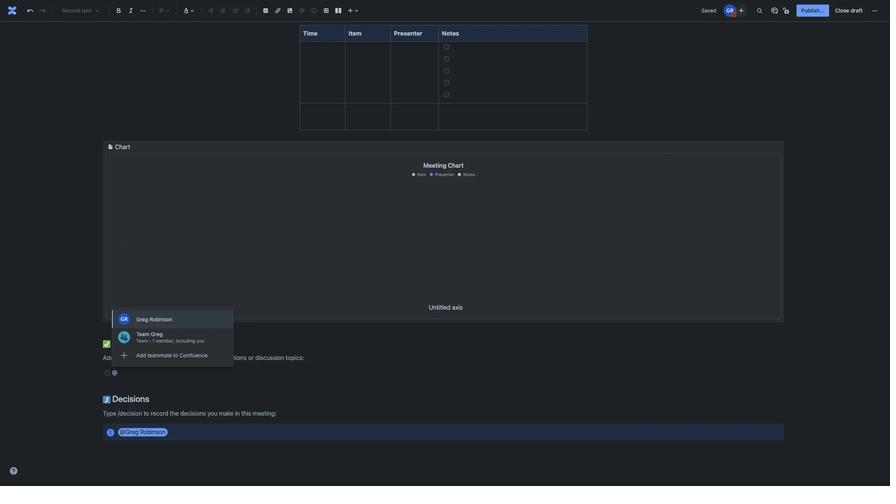 Task type: vqa. For each thing, say whether or not it's contained in the screenshot.
teammate
yes



Task type: locate. For each thing, give the bounding box(es) containing it.
notes
[[442, 30, 459, 37], [464, 172, 475, 177]]

add teammate to confluence
[[136, 352, 208, 359]]

action
[[112, 338, 137, 348]]

1 vertical spatial item
[[417, 172, 426, 177]]

None field
[[117, 369, 119, 376]]

robinson right @greg
[[140, 428, 165, 435]]

@greg robinson
[[120, 428, 165, 435]]

team left •
[[136, 338, 148, 344]]

numbered list ⌘⇧7 image
[[218, 6, 228, 15]]

invite to edit image
[[737, 6, 746, 15]]

add icon image
[[117, 349, 131, 362]]

1 vertical spatial chart
[[448, 162, 464, 169]]

including
[[176, 338, 195, 344]]

0 horizontal spatial item
[[349, 30, 362, 37]]

team up •
[[136, 331, 149, 337]]

item
[[349, 30, 362, 37], [417, 172, 426, 177]]

1 vertical spatial presenter
[[435, 172, 454, 177]]

emoji image
[[310, 6, 319, 15]]

chart
[[115, 144, 130, 150], [448, 162, 464, 169]]

layouts image
[[334, 6, 343, 15]]

add image, video, or file image
[[285, 6, 295, 15]]

help image
[[9, 466, 18, 475]]

None text field
[[117, 371, 119, 375]]

greg up 1
[[151, 331, 163, 337]]

1 horizontal spatial greg
[[151, 331, 163, 337]]

none field inside main content area, start typing to enter text. text box
[[117, 369, 119, 376]]

undo ⌘z image
[[26, 6, 35, 15]]

0 horizontal spatial chart
[[115, 144, 130, 150]]

1 horizontal spatial notes
[[464, 172, 475, 177]]

1 vertical spatial greg
[[151, 331, 163, 337]]

robinson
[[150, 316, 172, 322], [140, 428, 165, 435]]

italic ⌘i image
[[126, 6, 136, 15]]

robinson inside main content area, start typing to enter text. text box
[[140, 428, 165, 435]]

•
[[149, 338, 151, 344]]

teammate
[[147, 352, 172, 359]]

presenter
[[394, 30, 423, 37], [435, 172, 454, 177]]

confluence image
[[6, 5, 18, 17]]

Main content area, start typing to enter text. text field
[[103, 0, 784, 441]]

publish...
[[802, 7, 825, 14]]

comment icon image
[[771, 6, 780, 15]]

0 horizontal spatial notes
[[442, 30, 459, 37]]

0 vertical spatial robinson
[[150, 316, 172, 322]]

@greg
[[120, 428, 139, 435]]

robinson up the team greg team • 1 member, including you
[[150, 316, 172, 322]]

1 vertical spatial notes
[[464, 172, 475, 177]]

@
[[112, 369, 117, 376]]

0 vertical spatial notes
[[442, 30, 459, 37]]

0 vertical spatial chart
[[115, 144, 130, 150]]

0 horizontal spatial greg
[[136, 316, 148, 322]]

close draft
[[835, 7, 863, 14]]

more formatting image
[[139, 6, 148, 15]]

more image
[[871, 6, 880, 15]]

0 horizontal spatial presenter
[[394, 30, 423, 37]]

meeting
[[423, 162, 447, 169]]

1
[[152, 338, 155, 344]]

greg up items
[[136, 316, 148, 322]]

action items
[[111, 338, 159, 348]]

:white_check_mark: image
[[103, 340, 111, 348]]

robinson for greg robinson
[[150, 316, 172, 322]]

2 team from the top
[[136, 338, 148, 344]]

no restrictions image
[[783, 6, 792, 15]]

0 vertical spatial presenter
[[394, 30, 423, 37]]

robinson inside popup element
[[150, 316, 172, 322]]

1 vertical spatial team
[[136, 338, 148, 344]]

time
[[303, 30, 318, 37]]

items
[[139, 338, 159, 348]]

confluence image
[[6, 5, 18, 17]]

robinson for @greg robinson
[[140, 428, 165, 435]]

greg
[[136, 316, 148, 322], [151, 331, 163, 337]]

team
[[136, 331, 149, 337], [136, 338, 148, 344]]

chart image
[[106, 143, 115, 152]]

bold ⌘b image
[[114, 6, 123, 15]]

1 vertical spatial robinson
[[140, 428, 165, 435]]

0 vertical spatial team
[[136, 331, 149, 337]]

1 horizontal spatial presenter
[[435, 172, 454, 177]]

saved
[[702, 7, 717, 14]]

add
[[136, 352, 146, 359]]

greg robinson image
[[724, 5, 736, 17]]

1 horizontal spatial chart
[[448, 162, 464, 169]]



Task type: describe. For each thing, give the bounding box(es) containing it.
member,
[[156, 338, 175, 344]]

0 vertical spatial item
[[349, 30, 362, 37]]

greg inside the team greg team • 1 member, including you
[[151, 331, 163, 337]]

indent tab image
[[243, 6, 252, 15]]

draft
[[851, 7, 863, 14]]

outdent ⇧tab image
[[231, 6, 240, 15]]

close draft button
[[831, 5, 868, 17]]

decisions
[[111, 394, 149, 404]]

:arrow_heading_up: image
[[103, 396, 111, 404]]

redo ⌘⇧z image
[[38, 6, 47, 15]]

1 horizontal spatial item
[[417, 172, 426, 177]]

1 team from the top
[[136, 331, 149, 337]]

confluence
[[180, 352, 208, 359]]

bullet list ⌘⇧8 image
[[206, 6, 215, 15]]

none text field inside the @ search field
[[117, 371, 119, 375]]

:white_check_mark: image
[[103, 340, 111, 348]]

editable content region
[[91, 0, 797, 486]]

table image
[[322, 6, 331, 15]]

@ search field
[[112, 369, 119, 376]]

you
[[197, 338, 204, 344]]

to
[[173, 352, 178, 359]]

publish... button
[[797, 5, 829, 17]]

popup element
[[112, 309, 233, 366]]

0 vertical spatial greg
[[136, 316, 148, 322]]

xychart image
[[106, 179, 781, 311]]

team greg team • 1 member, including you
[[136, 331, 204, 344]]

find and replace image
[[755, 6, 764, 15]]

close
[[835, 7, 850, 14]]

:arrow_heading_up: image
[[103, 396, 111, 404]]

meeting chart
[[423, 162, 464, 169]]

greg robinson
[[136, 316, 172, 322]]

link image
[[273, 6, 282, 15]]

mention image
[[298, 6, 307, 15]]

panel info image
[[106, 428, 115, 437]]

action item image
[[261, 6, 270, 15]]



